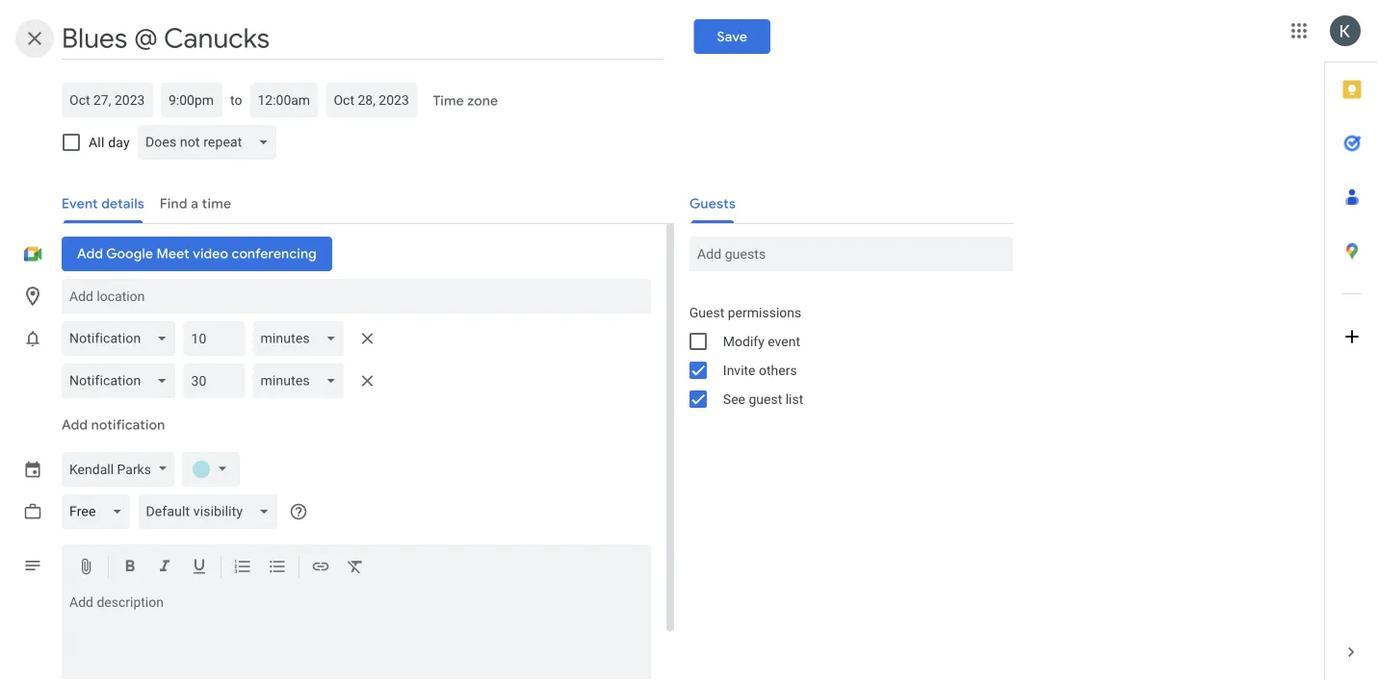 Task type: describe. For each thing, give the bounding box(es) containing it.
modify event
[[723, 334, 800, 350]]

bulleted list image
[[268, 558, 287, 580]]

all
[[89, 134, 105, 150]]

End date text field
[[334, 89, 410, 112]]

kendall parks
[[69, 462, 151, 478]]

Start time text field
[[169, 89, 215, 112]]

to
[[230, 92, 242, 108]]

permissions
[[728, 305, 801, 321]]

add notification
[[62, 417, 165, 434]]

day
[[108, 134, 130, 150]]

Description text field
[[62, 595, 651, 680]]

italic image
[[155, 558, 174, 580]]

others
[[759, 363, 797, 378]]

add
[[62, 417, 88, 434]]

End time text field
[[258, 89, 311, 112]]

guest
[[749, 391, 782, 407]]

invite others
[[723, 363, 797, 378]]

notifications element
[[62, 318, 383, 403]]

parks
[[117, 462, 151, 478]]

minutes in advance for notification number field for 10 minutes before element
[[191, 322, 237, 356]]

30 minutes before element
[[62, 360, 383, 403]]

Guests text field
[[697, 237, 1005, 272]]

group containing guest permissions
[[674, 299, 1013, 414]]

guest permissions
[[689, 305, 801, 321]]

all day
[[89, 134, 130, 150]]

invite
[[723, 363, 756, 378]]

add notification button
[[54, 403, 173, 449]]

Start date text field
[[69, 89, 145, 112]]

insert link image
[[311, 558, 330, 580]]

time zone
[[433, 92, 498, 109]]

Title text field
[[62, 17, 663, 60]]

save
[[717, 28, 747, 45]]

save button
[[694, 19, 770, 54]]

zone
[[467, 92, 498, 109]]

guest
[[689, 305, 725, 321]]



Task type: locate. For each thing, give the bounding box(es) containing it.
time zone button
[[425, 84, 506, 118]]

notification
[[91, 417, 165, 434]]

remove formatting image
[[346, 558, 365, 580]]

kendall
[[69, 462, 114, 478]]

tab list
[[1325, 63, 1378, 626]]

group
[[674, 299, 1013, 414]]

underline image
[[190, 558, 209, 580]]

see guest list
[[723, 391, 803, 407]]

time
[[433, 92, 464, 109]]

formatting options toolbar
[[62, 545, 651, 592]]

bold image
[[120, 558, 140, 580]]

minutes in advance for notification number field inside 30 minutes before element
[[191, 364, 237, 399]]

10 minutes before element
[[62, 318, 383, 360]]

Minutes in advance for notification number field
[[191, 322, 237, 356], [191, 364, 237, 399]]

minutes in advance for notification number field inside 10 minutes before element
[[191, 322, 237, 356]]

2 minutes in advance for notification number field from the top
[[191, 364, 237, 399]]

list
[[786, 391, 803, 407]]

numbered list image
[[233, 558, 252, 580]]

modify
[[723, 334, 765, 350]]

None field
[[138, 125, 284, 160], [62, 322, 183, 356], [253, 322, 352, 356], [62, 364, 183, 399], [253, 364, 352, 399], [62, 495, 138, 530], [138, 495, 285, 530], [138, 125, 284, 160], [62, 322, 183, 356], [253, 322, 352, 356], [62, 364, 183, 399], [253, 364, 352, 399], [62, 495, 138, 530], [138, 495, 285, 530]]

0 vertical spatial minutes in advance for notification number field
[[191, 322, 237, 356]]

1 vertical spatial minutes in advance for notification number field
[[191, 364, 237, 399]]

1 minutes in advance for notification number field from the top
[[191, 322, 237, 356]]

minutes in advance for notification number field up 30 minutes before element
[[191, 322, 237, 356]]

event
[[768, 334, 800, 350]]

minutes in advance for notification number field down 10 minutes before element
[[191, 364, 237, 399]]

Location text field
[[69, 279, 643, 314]]

see
[[723, 391, 745, 407]]

minutes in advance for notification number field for 30 minutes before element
[[191, 364, 237, 399]]



Task type: vqa. For each thing, say whether or not it's contained in the screenshot.
Spooky moon
no



